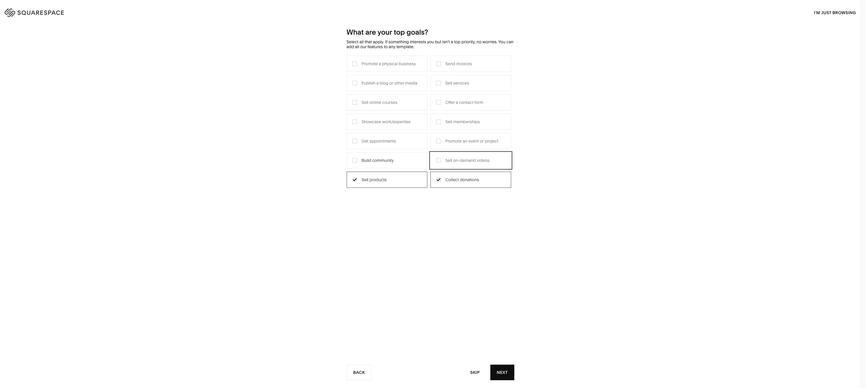 Task type: vqa. For each thing, say whether or not it's contained in the screenshot.
BLUEPRINT
no



Task type: describe. For each thing, give the bounding box(es) containing it.
& for animals
[[449, 89, 452, 94]]

courses
[[382, 100, 397, 105]]

estate
[[384, 124, 396, 129]]

event
[[468, 139, 479, 144]]

professional services link
[[314, 89, 360, 94]]

contact
[[459, 100, 473, 105]]

physical
[[382, 61, 398, 66]]

videos
[[477, 158, 490, 163]]

sell for sell online courses
[[362, 100, 368, 105]]

professional
[[314, 89, 337, 94]]

features
[[368, 44, 383, 49]]

i'm just browsing
[[814, 10, 856, 15]]

get appointments
[[362, 139, 396, 144]]

sell memberships
[[445, 119, 480, 125]]

if
[[385, 39, 388, 45]]

media & podcasts link
[[375, 98, 414, 103]]

browsing
[[833, 10, 856, 15]]

media
[[405, 81, 417, 86]]

0 horizontal spatial top
[[394, 28, 405, 36]]

& for decor
[[448, 80, 451, 86]]

you
[[498, 39, 505, 45]]

demand
[[460, 158, 476, 163]]

sell for sell on-demand videos
[[445, 158, 452, 163]]

& for podcasts
[[387, 98, 390, 103]]

home & decor link
[[436, 80, 469, 86]]

sell on-demand videos
[[445, 158, 490, 163]]

profits
[[350, 106, 362, 112]]

a for publish a blog or other media
[[376, 81, 379, 86]]

restaurants link
[[375, 89, 403, 94]]

a for promote a physical business
[[379, 61, 381, 66]]

professional services
[[314, 89, 354, 94]]

showcase
[[362, 119, 381, 125]]

podcasts
[[391, 98, 409, 103]]

sell online courses
[[362, 100, 397, 105]]

services
[[453, 81, 469, 86]]

non-
[[340, 106, 350, 112]]

publish a blog or other media
[[362, 81, 417, 86]]

isn't
[[442, 39, 450, 45]]

skip
[[470, 371, 480, 376]]

send
[[445, 61, 455, 66]]

invoices
[[456, 61, 472, 66]]

blog
[[380, 81, 388, 86]]

send invoices
[[445, 61, 472, 66]]

donations
[[460, 177, 479, 183]]

travel link
[[375, 80, 391, 86]]

home
[[436, 80, 447, 86]]

0 horizontal spatial all
[[355, 44, 359, 49]]

travel
[[375, 80, 386, 86]]

community & non-profits
[[314, 106, 362, 112]]

just
[[821, 10, 832, 15]]

select
[[347, 39, 358, 45]]

no
[[477, 39, 482, 45]]

1 horizontal spatial all
[[359, 39, 364, 45]]

goals?
[[407, 28, 428, 36]]

apply.
[[373, 39, 384, 45]]

skip button
[[464, 365, 486, 381]]

nature
[[436, 89, 448, 94]]

events
[[375, 106, 387, 112]]

template.
[[396, 44, 414, 49]]

form
[[474, 100, 483, 105]]

& for non-
[[337, 106, 339, 112]]

online
[[369, 100, 381, 105]]

back
[[353, 371, 365, 376]]

priority,
[[462, 39, 476, 45]]

log
[[839, 9, 848, 14]]

showcase work/expertise
[[362, 119, 411, 125]]

a inside what are your top goals? select all that apply. if something interests you but isn't a top priority, no worries. you can add all our features to any template.
[[451, 39, 453, 45]]

nature & animals link
[[436, 89, 474, 94]]

build
[[362, 158, 371, 163]]

services
[[338, 89, 354, 94]]

on-
[[453, 158, 460, 163]]

offer
[[445, 100, 455, 105]]

to
[[384, 44, 388, 49]]

log             in
[[839, 9, 854, 14]]

log             in link
[[839, 9, 854, 14]]

promote for promote an event or project
[[445, 139, 462, 144]]



Task type: locate. For each thing, give the bounding box(es) containing it.
0 vertical spatial or
[[389, 81, 393, 86]]

0 vertical spatial promote
[[362, 61, 378, 66]]

0 vertical spatial top
[[394, 28, 405, 36]]

promote down "features"
[[362, 61, 378, 66]]

all left that
[[359, 39, 364, 45]]

project
[[485, 139, 498, 144]]

or for event
[[480, 139, 484, 144]]

top
[[394, 28, 405, 36], [454, 39, 461, 45]]

squarespace logo link
[[12, 7, 180, 16]]

collect
[[445, 177, 459, 183]]

collect donations
[[445, 177, 479, 183]]

& right "media"
[[387, 98, 390, 103]]

or
[[389, 81, 393, 86], [480, 139, 484, 144]]

or for blog
[[389, 81, 393, 86]]

something
[[389, 39, 409, 45]]

0 horizontal spatial promote
[[362, 61, 378, 66]]

media
[[375, 98, 386, 103]]

publish
[[362, 81, 375, 86]]

any
[[389, 44, 395, 49]]

events link
[[375, 106, 393, 112]]

top up 'something' at the top left
[[394, 28, 405, 36]]

but
[[435, 39, 441, 45]]

sell for sell memberships
[[445, 119, 452, 125]]

back button
[[347, 366, 372, 381]]

& right nature
[[449, 89, 452, 94]]

a right offer on the top of page
[[456, 100, 458, 105]]

business
[[399, 61, 416, 66]]

a for offer a contact form
[[456, 100, 458, 105]]

squarespace logo image
[[12, 7, 79, 16]]

&
[[448, 80, 451, 86], [449, 89, 452, 94], [387, 98, 390, 103], [337, 106, 339, 112], [397, 124, 399, 129]]

a right the isn't
[[451, 39, 453, 45]]

sell services
[[445, 81, 469, 86]]

all left our
[[355, 44, 359, 49]]

sell products
[[362, 177, 387, 183]]

i'm
[[814, 10, 820, 15]]

real estate & properties link
[[375, 124, 426, 129]]

weddings
[[375, 115, 394, 120]]

community
[[372, 158, 394, 163]]

dario element
[[356, 198, 505, 389]]

offer a contact form
[[445, 100, 483, 105]]

can
[[506, 39, 513, 45]]

other
[[394, 81, 404, 86]]

appointments
[[369, 139, 396, 144]]

sell for sell services
[[445, 81, 452, 86]]

community & non-profits link
[[314, 106, 368, 112]]

& right home
[[448, 80, 451, 86]]

1 vertical spatial top
[[454, 39, 461, 45]]

dario image
[[356, 198, 505, 389]]

products
[[369, 177, 387, 183]]

build community
[[362, 158, 394, 163]]

animals
[[453, 89, 468, 94]]

you
[[427, 39, 434, 45]]

interests
[[410, 39, 426, 45]]

1 vertical spatial or
[[480, 139, 484, 144]]

a left blog
[[376, 81, 379, 86]]

real estate & properties
[[375, 124, 420, 129]]

next
[[497, 371, 508, 376]]

1 vertical spatial promote
[[445, 139, 462, 144]]

nature & animals
[[436, 89, 468, 94]]

are
[[365, 28, 376, 36]]

work/expertise
[[382, 119, 411, 125]]

sell
[[445, 81, 452, 86], [362, 100, 368, 105], [445, 119, 452, 125], [445, 158, 452, 163], [362, 177, 368, 183]]

what are your top goals? select all that apply. if something interests you but isn't a top priority, no worries. you can add all our features to any template.
[[347, 28, 513, 49]]

i'm just browsing link
[[814, 5, 856, 21]]

decor
[[452, 80, 464, 86]]

& left non-
[[337, 106, 339, 112]]

memberships
[[453, 119, 480, 125]]

an
[[463, 139, 467, 144]]

top right the isn't
[[454, 39, 461, 45]]

or right 'event' on the right
[[480, 139, 484, 144]]

& right estate
[[397, 124, 399, 129]]

our
[[360, 44, 367, 49]]

promote left an
[[445, 139, 462, 144]]

real
[[375, 124, 383, 129]]

a left physical
[[379, 61, 381, 66]]

1 horizontal spatial top
[[454, 39, 461, 45]]

restaurants
[[375, 89, 397, 94]]

home & decor
[[436, 80, 464, 86]]

media & podcasts
[[375, 98, 409, 103]]

properties
[[400, 124, 420, 129]]

a
[[451, 39, 453, 45], [379, 61, 381, 66], [376, 81, 379, 86], [456, 100, 458, 105]]

promote an event or project
[[445, 139, 498, 144]]

community
[[314, 106, 336, 112]]

that
[[365, 39, 372, 45]]

fitness link
[[436, 98, 455, 103]]

0 horizontal spatial or
[[389, 81, 393, 86]]

sell for sell products
[[362, 177, 368, 183]]

promote a physical business
[[362, 61, 416, 66]]

1 horizontal spatial promote
[[445, 139, 462, 144]]

get
[[362, 139, 368, 144]]

or right blog
[[389, 81, 393, 86]]

promote for promote a physical business
[[362, 61, 378, 66]]

next button
[[491, 366, 514, 381]]

1 horizontal spatial or
[[480, 139, 484, 144]]

in
[[849, 9, 854, 14]]

worries.
[[482, 39, 498, 45]]



